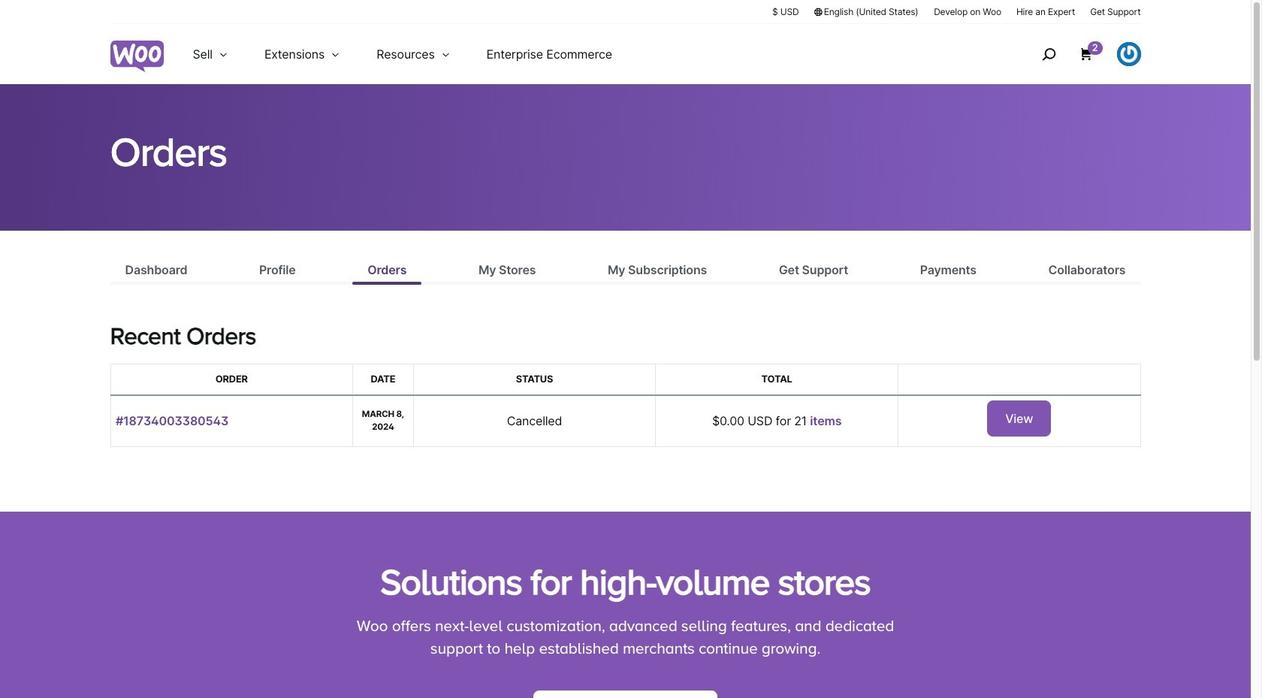 Task type: locate. For each thing, give the bounding box(es) containing it.
open account menu image
[[1117, 42, 1141, 66]]



Task type: describe. For each thing, give the bounding box(es) containing it.
search image
[[1037, 42, 1061, 66]]

service navigation menu element
[[1010, 30, 1141, 79]]



